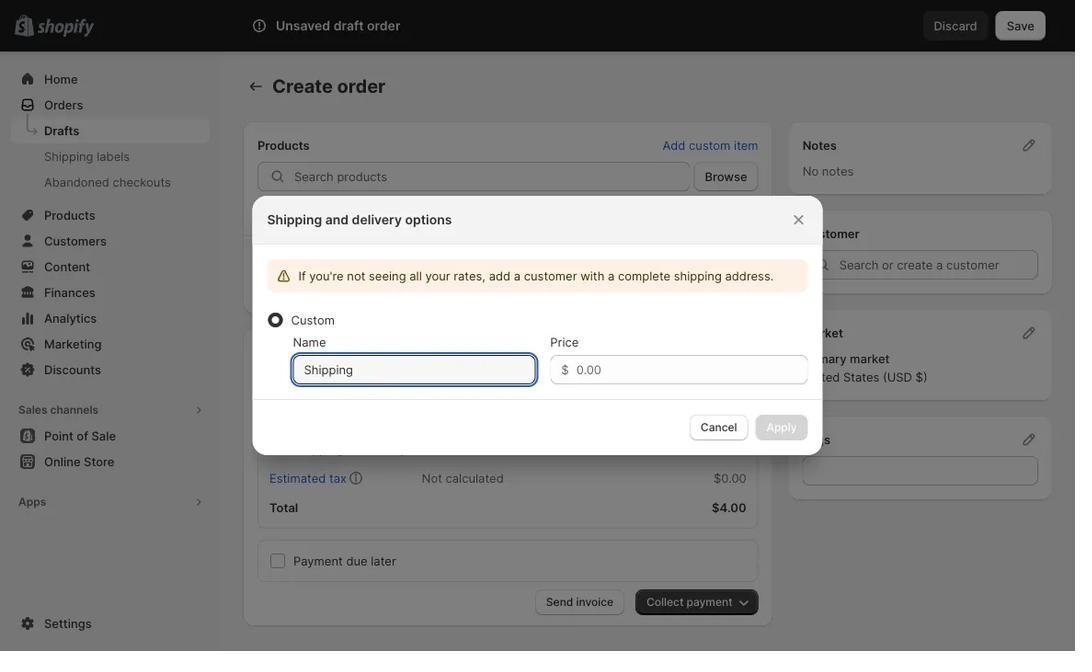 Task type: vqa. For each thing, say whether or not it's contained in the screenshot.
"Store"
no



Task type: describe. For each thing, give the bounding box(es) containing it.
browse
[[705, 169, 748, 184]]

market
[[850, 351, 890, 366]]

shipping inside add shipping or delivery button
[[296, 442, 344, 456]]

search
[[301, 18, 340, 33]]

add shipping or delivery
[[270, 442, 407, 456]]

shipping for shipping and delivery options
[[267, 212, 322, 228]]

-$1.00
[[711, 412, 747, 426]]

labels
[[97, 149, 130, 163]]

send invoice button
[[535, 590, 625, 615]]

sales
[[18, 403, 47, 417]]

invoice
[[576, 596, 614, 609]]

2 a from the left
[[608, 269, 615, 283]]

channels
[[50, 403, 99, 417]]

abandoned
[[44, 175, 109, 189]]

payment for payment due later
[[293, 554, 343, 568]]

$)
[[916, 370, 928, 384]]

states
[[844, 370, 880, 384]]

not
[[347, 269, 366, 283]]

send
[[546, 596, 573, 609]]

2 vertical spatial $5.00
[[714, 383, 747, 397]]

discard link
[[923, 11, 989, 40]]

if
[[299, 269, 306, 283]]

apps
[[18, 495, 46, 509]]

—
[[422, 442, 434, 456]]

shipping labels
[[44, 149, 130, 163]]

you're
[[309, 269, 344, 283]]

requires
[[305, 264, 355, 278]]

later
[[371, 554, 396, 568]]

shipping and delivery options
[[267, 212, 452, 228]]

drafts
[[44, 123, 79, 138]]

home link
[[11, 66, 210, 92]]

cancel
[[701, 421, 737, 434]]

custom
[[689, 138, 731, 152]]

address.
[[725, 269, 774, 283]]

delivery inside button
[[362, 442, 407, 456]]

browse button
[[694, 162, 759, 191]]

Name text field
[[293, 355, 536, 385]]

seeing
[[369, 269, 406, 283]]

add
[[489, 269, 511, 283]]

abandoned checkouts link
[[11, 169, 210, 195]]

primary
[[803, 351, 847, 366]]

customer
[[803, 226, 860, 241]]

$
[[562, 362, 569, 377]]

Price text field
[[577, 355, 808, 385]]

$4.00
[[712, 500, 747, 515]]

add custom item button
[[652, 132, 770, 158]]

notes
[[822, 164, 854, 178]]

customer
[[524, 269, 577, 283]]

your
[[425, 269, 450, 283]]

shopify image
[[37, 19, 94, 37]]

name
[[293, 335, 326, 349]]

$5.00 inside button
[[305, 282, 338, 297]]

orders link
[[11, 92, 210, 118]]

add for add custom item
[[663, 138, 686, 152]]

-
[[711, 412, 716, 426]]

discard
[[934, 18, 978, 33]]

notes
[[803, 138, 837, 152]]



Task type: locate. For each thing, give the bounding box(es) containing it.
products
[[258, 138, 310, 152]]

1 a from the left
[[514, 269, 521, 283]]

1 vertical spatial $5.00
[[305, 282, 338, 297]]

1 vertical spatial shipping
[[267, 212, 322, 228]]

1 vertical spatial add
[[270, 442, 292, 456]]

discounts link
[[11, 357, 210, 383]]

create order
[[272, 75, 386, 98]]

2 horizontal spatial shipping
[[674, 269, 722, 283]]

$0.00
[[714, 442, 747, 456], [714, 471, 747, 485]]

1 vertical spatial payment
[[293, 554, 343, 568]]

search button
[[271, 11, 805, 40]]

shipping inside if you're not seeing all your rates, add a customer with a complete shipping address. "alert"
[[674, 269, 722, 283]]

market
[[803, 326, 843, 340]]

$5.00 up address.
[[693, 251, 726, 265]]

tags
[[803, 432, 831, 447]]

if you're not seeing all your rates, add a customer with a complete shipping address. alert
[[267, 259, 808, 293]]

send invoice
[[546, 596, 614, 609]]

checkouts
[[113, 175, 171, 189]]

(usd
[[883, 370, 913, 384]]

0 horizontal spatial shipping
[[44, 149, 93, 163]]

1 horizontal spatial add
[[663, 138, 686, 152]]

home
[[44, 72, 78, 86]]

$5.00 up $1.00
[[714, 383, 747, 397]]

no notes
[[803, 164, 854, 178]]

0 vertical spatial payment
[[258, 345, 308, 359]]

a right with
[[608, 269, 615, 283]]

primary market united states (usd $)
[[803, 351, 928, 384]]

calculated
[[446, 471, 504, 485]]

unsaved draft order
[[276, 18, 401, 34]]

$5.00 button
[[294, 277, 349, 303]]

complete
[[618, 269, 671, 283]]

add custom item
[[663, 138, 759, 152]]

delivery inside dialog
[[352, 212, 402, 228]]

1 horizontal spatial a
[[608, 269, 615, 283]]

or
[[347, 442, 359, 456]]

0 vertical spatial delivery
[[352, 212, 402, 228]]

create
[[272, 75, 333, 98]]

sales channels button
[[11, 397, 210, 423]]

no
[[803, 164, 819, 178]]

$0.00 for —
[[714, 442, 747, 456]]

product
[[258, 212, 303, 226]]

not calculated
[[422, 471, 504, 485]]

payment for payment
[[258, 345, 308, 359]]

shipping inside dialog
[[267, 212, 322, 228]]

delivery
[[352, 212, 402, 228], [362, 442, 407, 456]]

custom
[[291, 313, 335, 327]]

total
[[270, 500, 298, 515]]

0 vertical spatial order
[[367, 18, 401, 34]]

delivery right or on the bottom left of page
[[362, 442, 407, 456]]

all
[[410, 269, 422, 283]]

drafts link
[[11, 118, 210, 144]]

payment up subtotal on the bottom
[[258, 345, 308, 359]]

pants
[[305, 246, 338, 260]]

save button
[[996, 11, 1046, 40]]

draft
[[334, 18, 364, 34]]

save
[[1007, 18, 1035, 33]]

cancel button
[[690, 415, 748, 441]]

order right create
[[337, 75, 386, 98]]

2 $0.00 from the top
[[714, 471, 747, 485]]

order
[[367, 18, 401, 34], [337, 75, 386, 98]]

shipping down drafts
[[44, 149, 93, 163]]

shipping inside pants requires shipping
[[358, 264, 406, 278]]

order right draft
[[367, 18, 401, 34]]

0 horizontal spatial add
[[270, 442, 292, 456]]

price
[[550, 335, 579, 349]]

shipping for shipping labels
[[44, 149, 93, 163]]

0 vertical spatial shipping
[[44, 149, 93, 163]]

and
[[325, 212, 349, 228]]

item
[[734, 138, 759, 152]]

a right "add"
[[514, 269, 521, 283]]

settings link
[[11, 611, 210, 637]]

1 horizontal spatial shipping
[[358, 264, 406, 278]]

shipping labels link
[[11, 144, 210, 169]]

not
[[422, 471, 442, 485]]

a
[[514, 269, 521, 283], [608, 269, 615, 283]]

$0.00 for not calculated
[[714, 471, 747, 485]]

sales channels
[[18, 403, 99, 417]]

united
[[803, 370, 840, 384]]

unsaved
[[276, 18, 330, 34]]

$5.00 down requires
[[305, 282, 338, 297]]

apps button
[[11, 489, 210, 515]]

shipping
[[44, 149, 93, 163], [267, 212, 322, 228]]

options
[[405, 212, 452, 228]]

due
[[346, 554, 368, 568]]

0 vertical spatial add
[[663, 138, 686, 152]]

1 vertical spatial order
[[337, 75, 386, 98]]

add left custom
[[663, 138, 686, 152]]

$1.00
[[716, 412, 747, 426]]

delivery right and
[[352, 212, 402, 228]]

shipping and delivery options dialog
[[0, 196, 1075, 455]]

add shipping or delivery button
[[259, 436, 418, 462]]

add
[[663, 138, 686, 152], [270, 442, 292, 456]]

add for add shipping or delivery
[[270, 442, 292, 456]]

rates,
[[454, 269, 486, 283]]

pants requires shipping
[[305, 246, 406, 278]]

0 vertical spatial $0.00
[[714, 442, 747, 456]]

with
[[581, 269, 605, 283]]

0 vertical spatial $5.00
[[693, 251, 726, 265]]

$0.00 down the cancel button
[[714, 442, 747, 456]]

payment
[[258, 345, 308, 359], [293, 554, 343, 568]]

shipping left address.
[[674, 269, 722, 283]]

orders
[[44, 98, 83, 112]]

$0.00 up $4.00
[[714, 471, 747, 485]]

1 vertical spatial delivery
[[362, 442, 407, 456]]

1 $0.00 from the top
[[714, 442, 747, 456]]

payment left due
[[293, 554, 343, 568]]

shipping left and
[[267, 212, 322, 228]]

discounts
[[44, 362, 101, 377]]

0 horizontal spatial shipping
[[296, 442, 344, 456]]

shipping left or on the bottom left of page
[[296, 442, 344, 456]]

1 vertical spatial $0.00
[[714, 471, 747, 485]]

1 horizontal spatial shipping
[[267, 212, 322, 228]]

add up total
[[270, 442, 292, 456]]

shipping
[[358, 264, 406, 278], [674, 269, 722, 283], [296, 442, 344, 456]]

0 horizontal spatial a
[[514, 269, 521, 283]]

payment due later
[[293, 554, 396, 568]]

settings
[[44, 616, 92, 631]]

subtotal
[[270, 383, 317, 397]]

if you're not seeing all your rates, add a customer with a complete shipping address.
[[299, 269, 774, 283]]

shipping left all
[[358, 264, 406, 278]]

abandoned checkouts
[[44, 175, 171, 189]]



